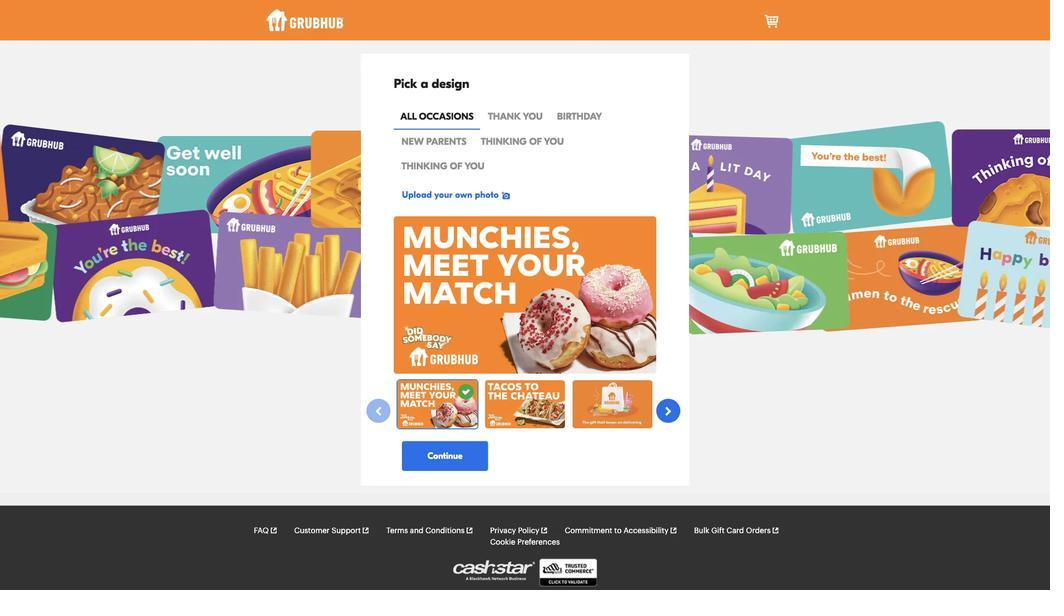 Task type: vqa. For each thing, say whether or not it's contained in the screenshot.
the Send a Grubhub gift card
no



Task type: describe. For each thing, give the bounding box(es) containing it.
gift
[[712, 528, 725, 535]]

2 horizontal spatial you
[[544, 136, 564, 147]]

Bag orange radio
[[572, 380, 654, 430]]

photo
[[475, 190, 499, 200]]

bulk
[[694, 528, 710, 535]]

customer support link
[[294, 526, 370, 537]]

pick a design
[[394, 77, 470, 91]]

continue
[[428, 452, 463, 462]]

cookie preferences link
[[490, 537, 560, 549]]

commitment to accessibility link
[[565, 526, 678, 537]]

0 vertical spatial munchies image
[[394, 217, 657, 374]]

thank
[[488, 111, 521, 122]]

new
[[402, 136, 424, 147]]

cashstar, a blackhawk network business image
[[453, 561, 535, 581]]

cashstar, a blackhawk network business link
[[453, 561, 540, 588]]

cookie
[[490, 539, 516, 547]]

gift card categories tab list
[[394, 105, 657, 179]]

0 vertical spatial thinking of you
[[481, 136, 564, 147]]

orders
[[746, 528, 771, 535]]

gift card design option group
[[394, 380, 657, 433]]

faq link
[[254, 526, 278, 537]]

occasions
[[419, 111, 474, 122]]

new parents
[[402, 136, 467, 147]]

all occasions
[[401, 111, 474, 122]]

upload
[[402, 190, 432, 200]]

pick
[[394, 77, 418, 91]]

bag orange image
[[573, 381, 653, 429]]

privacy policy
[[490, 528, 540, 535]]

1 horizontal spatial you
[[523, 111, 543, 122]]

customer
[[294, 528, 330, 535]]

your
[[434, 190, 453, 200]]

tacos chateua image
[[485, 381, 565, 429]]

1 vertical spatial thinking of you
[[402, 161, 485, 172]]

1 vertical spatial of
[[450, 161, 463, 172]]

next card design image
[[664, 407, 674, 417]]

previous card design image
[[374, 407, 384, 417]]

0 vertical spatial thinking
[[481, 136, 527, 147]]

MUNCHIES radio
[[397, 380, 479, 430]]

birthday
[[557, 111, 602, 122]]

commitment to accessibility
[[565, 528, 669, 535]]



Task type: locate. For each thing, give the bounding box(es) containing it.
terms and conditions
[[387, 528, 465, 535]]

0 vertical spatial of
[[529, 136, 542, 147]]

you
[[523, 111, 543, 122], [544, 136, 564, 147], [465, 161, 485, 172]]

thinking of you down parents
[[402, 161, 485, 172]]

0 horizontal spatial thinking
[[402, 161, 448, 172]]

bulk gift card orders
[[694, 528, 771, 535]]

faq
[[254, 528, 269, 535]]

thinking of you
[[481, 136, 564, 147], [402, 161, 485, 172]]

thinking of you down thank you
[[481, 136, 564, 147]]

privacy
[[490, 528, 516, 535]]

bulk gift card orders link
[[694, 526, 780, 537]]

you down 'birthday'
[[544, 136, 564, 147]]

conditions
[[426, 528, 465, 535]]

this site is protected by trustwave's trusted commerce program image
[[540, 560, 597, 587]]

you right thank
[[523, 111, 543, 122]]

to
[[615, 528, 622, 535]]

0 vertical spatial you
[[523, 111, 543, 122]]

of down parents
[[450, 161, 463, 172]]

all
[[401, 111, 417, 122]]

preferences
[[518, 539, 560, 547]]

you up 'own'
[[465, 161, 485, 172]]

terms and conditions link
[[387, 526, 474, 537]]

support
[[332, 528, 361, 535]]

1 horizontal spatial of
[[529, 136, 542, 147]]

a
[[421, 77, 428, 91]]

munchies image inside radio
[[398, 381, 478, 429]]

upload your own photo
[[402, 190, 499, 200]]

1 vertical spatial you
[[544, 136, 564, 147]]

parents
[[426, 136, 467, 147]]

0 horizontal spatial of
[[450, 161, 463, 172]]

upload your own photo button
[[394, 182, 522, 209]]

grubhub image
[[266, 9, 344, 31]]

munchies image
[[394, 217, 657, 374], [398, 381, 478, 429]]

0 horizontal spatial you
[[465, 161, 485, 172]]

thinking down new parents
[[402, 161, 448, 172]]

thinking
[[481, 136, 527, 147], [402, 161, 448, 172]]

own
[[455, 190, 473, 200]]

1 vertical spatial thinking
[[402, 161, 448, 172]]

terms
[[387, 528, 408, 535]]

1 vertical spatial munchies image
[[398, 381, 478, 429]]

and
[[410, 528, 424, 535]]

thinking down thank
[[481, 136, 527, 147]]

customer support
[[294, 528, 361, 535]]

of
[[529, 136, 542, 147], [450, 161, 463, 172]]

TACOS CHATEUA radio
[[484, 380, 566, 430]]

design
[[432, 77, 470, 91]]

continue button
[[402, 442, 488, 472]]

privacy policy link
[[490, 526, 548, 537]]

1 horizontal spatial thinking
[[481, 136, 527, 147]]

2 vertical spatial you
[[465, 161, 485, 172]]

cookie preferences
[[490, 539, 560, 547]]

go to cart page image
[[764, 13, 781, 30]]

accessibility
[[624, 528, 669, 535]]

commitment
[[565, 528, 613, 535]]

of down thank you
[[529, 136, 542, 147]]

thank you
[[488, 111, 543, 122]]

card
[[727, 528, 744, 535]]

policy
[[518, 528, 540, 535]]



